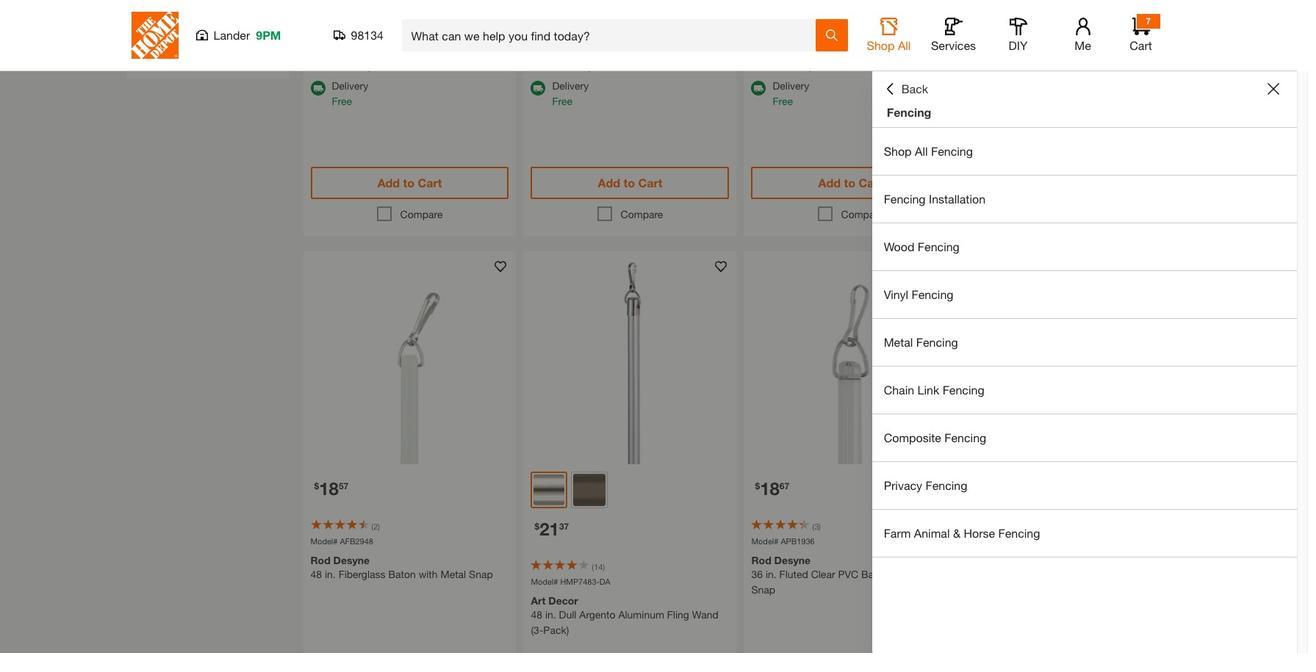 Task type: locate. For each thing, give the bounding box(es) containing it.
in. inside rod desyne 36 in. fluted clear pvc baton with metal snap
[[766, 568, 777, 581]]

2 horizontal spatial desyne
[[995, 554, 1031, 567]]

metal fencing link
[[872, 319, 1297, 366]]

2 delivery free from the left
[[552, 79, 589, 107]]

all up the back button
[[898, 38, 911, 52]]

1 available shipping image from the left
[[310, 81, 325, 96]]

36 in. fluted clear pvc baton with metal snap image
[[744, 251, 957, 464]]

free for available for pickup icon
[[993, 59, 1013, 72]]

desyne for $ 18 57
[[333, 554, 370, 567]]

rod down model# afb2948
[[310, 554, 330, 567]]

composite
[[884, 431, 941, 445]]

$ 18 57
[[314, 478, 349, 499]]

21
[[540, 519, 559, 539]]

rod inside rod desyne 48 in. fiberglass baton with metal snap
[[310, 554, 330, 567]]

0 horizontal spatial available shipping image
[[310, 81, 325, 96]]

1 delivery free from the left
[[332, 79, 368, 107]]

the home depot logo image
[[131, 12, 178, 59]]

$ left '67'
[[755, 481, 760, 492]]

pinch pleat draperies
[[165, 18, 262, 31]]

0 vertical spatial 48
[[310, 568, 322, 581]]

baton right pvc
[[861, 568, 889, 581]]

1 with from the left
[[419, 568, 438, 581]]

$ for $ 18 57
[[314, 481, 319, 492]]

1 horizontal spatial metal
[[884, 335, 913, 349]]

model# for model# hmp7483-da
[[531, 577, 558, 586]]

1 horizontal spatial snap
[[751, 584, 775, 596]]

all
[[898, 38, 911, 52], [915, 144, 928, 158]]

1 18 from the left
[[319, 478, 339, 499]]

pickup for available shipping icon
[[773, 43, 804, 55]]

baton inside rod desyne 48 in. fiberglass baton with metal snap
[[388, 568, 416, 581]]

2 horizontal spatial metal
[[913, 568, 939, 581]]

( up afb2948
[[371, 522, 373, 531]]

all up the fencing installation
[[915, 144, 928, 158]]

1 horizontal spatial compare
[[621, 208, 663, 220]]

0 vertical spatial shop
[[867, 38, 895, 52]]

wand
[[692, 609, 719, 621]]

-
[[142, 49, 146, 62]]

fencing right the wood
[[918, 240, 960, 254]]

3 ship from the left
[[796, 59, 815, 72]]

shop up the back button
[[867, 38, 895, 52]]

with down farm
[[892, 568, 911, 581]]

2 baton from the left
[[861, 568, 889, 581]]

delivery free down free ship to store in the left top of the page
[[332, 79, 368, 107]]

delivery
[[332, 79, 368, 92], [552, 79, 589, 92], [773, 79, 809, 92]]

pinch pleat draperies link
[[165, 18, 262, 31]]

fencing right "composite" at the bottom
[[945, 431, 986, 445]]

1 available for pickup image from the left
[[531, 44, 546, 59]]

shop inside button
[[867, 38, 895, 52]]

0 horizontal spatial metal
[[441, 568, 466, 581]]

desyne down the "apb3936"
[[995, 554, 1031, 567]]

1 horizontal spatial in.
[[545, 609, 556, 621]]

model# up art
[[531, 577, 558, 586]]

0 horizontal spatial snap
[[469, 568, 493, 581]]

in. inside "art decor 48 in. dull argento aluminum fling wand (3-pack)"
[[545, 609, 556, 621]]

pickup free ship to store for available shipping icon
[[773, 43, 853, 72]]

1 horizontal spatial pickup
[[773, 43, 804, 55]]

desyne up fluted
[[774, 554, 811, 567]]

add to cart for first add to cart button
[[377, 176, 442, 190]]

0 horizontal spatial in.
[[325, 568, 336, 581]]

( up apb1936
[[812, 522, 814, 531]]

1 baton from the left
[[388, 568, 416, 581]]

free ship to store
[[332, 59, 412, 72]]

fencing inside wood fencing link
[[918, 240, 960, 254]]

desyne up fiberglass
[[333, 554, 370, 567]]

1 vertical spatial snap
[[751, 584, 775, 596]]

2 horizontal spatial compare
[[841, 208, 884, 220]]

2 horizontal spatial delivery
[[773, 79, 809, 92]]

feedback link image
[[1288, 248, 1308, 328]]

( for 3
[[812, 522, 814, 531]]

fencing right vinyl
[[912, 287, 953, 301]]

48 down model# afb2948
[[310, 568, 322, 581]]

ship
[[355, 59, 374, 72], [575, 59, 595, 72], [796, 59, 815, 72], [1016, 59, 1035, 72]]

) for ( 2 )
[[378, 522, 380, 531]]

lander 9pm
[[213, 28, 281, 42]]

1 horizontal spatial $
[[535, 521, 540, 532]]

aluminum
[[618, 609, 664, 621]]

fencing up the wood
[[884, 192, 926, 206]]

pickup free ship to store
[[552, 43, 632, 72], [773, 43, 853, 72], [993, 43, 1073, 72]]

1 horizontal spatial 18
[[760, 478, 780, 499]]

delivery free
[[332, 79, 368, 107], [552, 79, 589, 107], [773, 79, 809, 107]]

dull
[[559, 609, 576, 621]]

model# left apb1936
[[751, 536, 778, 546]]

0 horizontal spatial delivery
[[332, 79, 368, 92]]

in. for $ 18 57
[[325, 568, 336, 581]]

vinyl fencing
[[884, 287, 953, 301]]

2 with from the left
[[892, 568, 911, 581]]

fencing inside vinyl fencing link
[[912, 287, 953, 301]]

0 horizontal spatial 48
[[310, 568, 322, 581]]

1 vertical spatial 48
[[531, 609, 542, 621]]

in.
[[325, 568, 336, 581], [766, 568, 777, 581], [545, 609, 556, 621]]

2 rod from the left
[[751, 554, 771, 567]]

2 pickup from the left
[[773, 43, 804, 55]]

fencing
[[887, 105, 931, 119], [931, 144, 973, 158], [884, 192, 926, 206], [918, 240, 960, 254], [912, 287, 953, 301], [916, 335, 958, 349], [943, 383, 984, 397], [945, 431, 986, 445], [926, 478, 967, 492], [998, 526, 1040, 540]]

48 in. dull argento aluminum fling wand (3-pack) image
[[524, 251, 737, 464]]

cart
[[1130, 38, 1152, 52], [418, 176, 442, 190], [638, 176, 662, 190], [859, 176, 883, 190], [1079, 176, 1103, 190]]

4 add to cart button from the left
[[972, 167, 1170, 199]]

1 horizontal spatial all
[[915, 144, 928, 158]]

18
[[319, 478, 339, 499], [760, 478, 780, 499]]

shop up the fencing installation
[[884, 144, 912, 158]]

model#
[[310, 536, 338, 546], [751, 536, 778, 546], [972, 536, 999, 546], [531, 577, 558, 586]]

wood fencing link
[[872, 223, 1297, 270]]

fluted
[[779, 568, 808, 581]]

2 horizontal spatial $
[[755, 481, 760, 492]]

1 desyne from the left
[[333, 554, 370, 567]]

delivery down what can we help you find today? search box
[[552, 79, 589, 92]]

free for available shipping icon available for pickup image
[[773, 59, 793, 72]]

1 pickup from the left
[[552, 43, 584, 55]]

rod up 36
[[751, 554, 771, 567]]

shop all fencing link
[[872, 128, 1297, 175]]

1 ship from the left
[[355, 59, 374, 72]]

in. right 36
[[766, 568, 777, 581]]

bronze image
[[574, 474, 606, 506]]

4 add to cart from the left
[[1039, 176, 1103, 190]]

0 horizontal spatial delivery free
[[332, 79, 368, 107]]

2 horizontal spatial pickup
[[993, 43, 1025, 55]]

shop all fencing
[[884, 144, 973, 158]]

baton right fiberglass
[[388, 568, 416, 581]]

18 up model# afb2948
[[319, 478, 339, 499]]

metal inside rod desyne 48 in. fiberglass baton with metal snap
[[441, 568, 466, 581]]

1 add to cart from the left
[[377, 176, 442, 190]]

1 compare from the left
[[400, 208, 443, 220]]

compare
[[400, 208, 443, 220], [621, 208, 663, 220], [841, 208, 884, 220]]

48
[[310, 568, 322, 581], [531, 609, 542, 621]]

decor
[[548, 595, 578, 607]]

48 inside "art decor 48 in. dull argento aluminum fling wand (3-pack)"
[[531, 609, 542, 621]]

desyne inside rod desyne 48 in. fiberglass baton with metal snap
[[333, 554, 370, 567]]

all inside 'link'
[[915, 144, 928, 158]]

1 vertical spatial all
[[915, 144, 928, 158]]

0 horizontal spatial available for pickup image
[[531, 44, 546, 59]]

lander
[[213, 28, 250, 42]]

shop
[[867, 38, 895, 52], [884, 144, 912, 158]]

(
[[371, 522, 373, 531], [812, 522, 814, 531], [1033, 522, 1035, 531], [592, 562, 594, 572]]

- view less
[[142, 49, 195, 62]]

1 horizontal spatial rod
[[751, 554, 771, 567]]

2 horizontal spatial delivery free
[[773, 79, 809, 107]]

with
[[419, 568, 438, 581], [892, 568, 911, 581]]

2 compare from the left
[[621, 208, 663, 220]]

36
[[751, 568, 763, 581]]

fencing up chain link fencing
[[916, 335, 958, 349]]

3 rod from the left
[[972, 554, 992, 567]]

me
[[1075, 38, 1091, 52]]

model# apb1936
[[751, 536, 815, 546]]

1 vertical spatial shop
[[884, 144, 912, 158]]

fencing inside farm animal & horse fencing link
[[998, 526, 1040, 540]]

( up the "apb3936"
[[1033, 522, 1035, 531]]

48 down art
[[531, 609, 542, 621]]

0 horizontal spatial all
[[898, 38, 911, 52]]

1 horizontal spatial baton
[[861, 568, 889, 581]]

1 horizontal spatial delivery free
[[552, 79, 589, 107]]

pack)
[[543, 624, 569, 637]]

delivery down free ship to store in the left top of the page
[[332, 79, 368, 92]]

fencing up rod desyne
[[998, 526, 1040, 540]]

0 horizontal spatial with
[[419, 568, 438, 581]]

silver image
[[534, 475, 565, 506]]

back
[[901, 82, 928, 96]]

model# up rod desyne
[[972, 536, 999, 546]]

$ inside $ 21 37
[[535, 521, 540, 532]]

snap
[[469, 568, 493, 581], [751, 584, 775, 596]]

2 desyne from the left
[[774, 554, 811, 567]]

0 horizontal spatial $
[[314, 481, 319, 492]]

0 horizontal spatial pickup
[[552, 43, 584, 55]]

3 add to cart from the left
[[818, 176, 883, 190]]

baton inside rod desyne 36 in. fluted clear pvc baton with metal snap
[[861, 568, 889, 581]]

add to cart button
[[310, 167, 509, 199], [531, 167, 729, 199], [751, 167, 950, 199], [972, 167, 1170, 199]]

6
[[1035, 522, 1039, 531]]

delivery right available shipping icon
[[773, 79, 809, 92]]

available for pickup image for first available shipping image from right
[[531, 44, 546, 59]]

2 ship from the left
[[575, 59, 595, 72]]

0 vertical spatial all
[[898, 38, 911, 52]]

available shipping image
[[310, 81, 325, 96], [531, 81, 546, 96]]

in. left fiberglass
[[325, 568, 336, 581]]

to
[[377, 59, 386, 72], [597, 59, 607, 72], [818, 59, 827, 72], [1038, 59, 1047, 72], [403, 176, 414, 190], [624, 176, 635, 190], [844, 176, 855, 190], [1064, 176, 1076, 190]]

2 add to cart from the left
[[598, 176, 662, 190]]

0 horizontal spatial rod
[[310, 554, 330, 567]]

2 horizontal spatial rod
[[972, 554, 992, 567]]

rod for $ 18 57
[[310, 554, 330, 567]]

2 pickup free ship to store from the left
[[773, 43, 853, 72]]

1 horizontal spatial with
[[892, 568, 911, 581]]

menu
[[872, 128, 1297, 558]]

$ inside $ 18 57
[[314, 481, 319, 492]]

1 horizontal spatial available for pickup image
[[751, 44, 766, 59]]

) for ( 3 )
[[819, 522, 821, 531]]

2 delivery from the left
[[552, 79, 589, 92]]

0 horizontal spatial pickup free ship to store
[[552, 43, 632, 72]]

1 delivery from the left
[[332, 79, 368, 92]]

delivery free down what can we help you find today? search box
[[552, 79, 589, 107]]

services button
[[930, 18, 977, 53]]

$ 21 37
[[535, 519, 569, 539]]

1 add from the left
[[377, 176, 400, 190]]

rod down 'horse'
[[972, 554, 992, 567]]

fencing inside the metal fencing "link"
[[916, 335, 958, 349]]

1 horizontal spatial 48
[[531, 609, 542, 621]]

in. up the pack)
[[545, 609, 556, 621]]

fencing right privacy
[[926, 478, 967, 492]]

1 horizontal spatial pickup free ship to store
[[773, 43, 853, 72]]

fencing right link
[[943, 383, 984, 397]]

2 available for pickup image from the left
[[751, 44, 766, 59]]

0 horizontal spatial compare
[[400, 208, 443, 220]]

all inside button
[[898, 38, 911, 52]]

0 horizontal spatial desyne
[[333, 554, 370, 567]]

free for first available shipping image
[[332, 95, 352, 107]]

add
[[377, 176, 400, 190], [598, 176, 620, 190], [818, 176, 841, 190], [1039, 176, 1061, 190]]

rod inside rod desyne link
[[972, 554, 992, 567]]

1 rod from the left
[[310, 554, 330, 567]]

desyne inside rod desyne 36 in. fluted clear pvc baton with metal snap
[[774, 554, 811, 567]]

vinyl
[[884, 287, 908, 301]]

( up hmp7483-
[[592, 562, 594, 572]]

add to cart for 2nd add to cart button from right
[[818, 176, 883, 190]]

metal fencing
[[884, 335, 958, 349]]

draperies
[[219, 18, 262, 31]]

1 horizontal spatial delivery
[[552, 79, 589, 92]]

add to cart
[[377, 176, 442, 190], [598, 176, 662, 190], [818, 176, 883, 190], [1039, 176, 1103, 190]]

add to cart for fourth add to cart button from the left
[[1039, 176, 1103, 190]]

delivery free for first available shipping image from right
[[552, 79, 589, 107]]

shop inside 'link'
[[884, 144, 912, 158]]

2 available shipping image from the left
[[531, 81, 546, 96]]

metal
[[884, 335, 913, 349], [441, 568, 466, 581], [913, 568, 939, 581]]

1 horizontal spatial available shipping image
[[531, 81, 546, 96]]

fencing inside shop all fencing 'link'
[[931, 144, 973, 158]]

argento
[[579, 609, 615, 621]]

baton
[[388, 568, 416, 581], [861, 568, 889, 581]]

1 pickup free ship to store from the left
[[552, 43, 632, 72]]

pickup free ship to store for first available shipping image from right
[[552, 43, 632, 72]]

48 for 48 in. dull argento aluminum fling wand (3-pack)
[[531, 609, 542, 621]]

67
[[780, 481, 789, 492]]

model# afb2948
[[310, 536, 373, 546]]

$ left 37
[[535, 521, 540, 532]]

3 delivery free from the left
[[773, 79, 809, 107]]

rod inside rod desyne 36 in. fluted clear pvc baton with metal snap
[[751, 554, 771, 567]]

in. inside rod desyne 48 in. fiberglass baton with metal snap
[[325, 568, 336, 581]]

1 horizontal spatial desyne
[[774, 554, 811, 567]]

pickup for first available shipping image from right
[[552, 43, 584, 55]]

0 vertical spatial snap
[[469, 568, 493, 581]]

2 18 from the left
[[760, 478, 780, 499]]

with right fiberglass
[[419, 568, 438, 581]]

menu containing shop all fencing
[[872, 128, 1297, 558]]

model# for model# apb3936
[[972, 536, 999, 546]]

da
[[599, 577, 610, 586]]

0 horizontal spatial baton
[[388, 568, 416, 581]]

available for pickup image for available shipping icon
[[751, 44, 766, 59]]

( for 14
[[592, 562, 594, 572]]

$ inside $ 18 67
[[755, 481, 760, 492]]

model# left afb2948
[[310, 536, 338, 546]]

delivery free right available shipping icon
[[773, 79, 809, 107]]

$ left 57
[[314, 481, 319, 492]]

fencing inside composite fencing link
[[945, 431, 986, 445]]

98134 button
[[333, 28, 384, 43]]

0 horizontal spatial 18
[[319, 478, 339, 499]]

available for pickup image
[[972, 44, 986, 59]]

2 horizontal spatial in.
[[766, 568, 777, 581]]

3 pickup free ship to store from the left
[[993, 43, 1073, 72]]

48 in. fiberglass baton with metal snap image
[[303, 251, 516, 464]]

3 pickup from the left
[[993, 43, 1025, 55]]

2 horizontal spatial pickup free ship to store
[[993, 43, 1073, 72]]

pickup
[[552, 43, 584, 55], [773, 43, 804, 55], [993, 43, 1025, 55]]

14
[[594, 562, 603, 572]]

18 up model# apb1936 on the bottom of the page
[[760, 478, 780, 499]]

free for first available shipping image from right
[[552, 95, 572, 107]]

(3-
[[531, 624, 543, 637]]

fencing up installation
[[931, 144, 973, 158]]

$ for $ 21 37
[[535, 521, 540, 532]]

48 inside rod desyne 48 in. fiberglass baton with metal snap
[[310, 568, 322, 581]]

delivery free for first available shipping image
[[332, 79, 368, 107]]

available for pickup image
[[531, 44, 546, 59], [751, 44, 766, 59]]

) for ( 14 )
[[603, 562, 605, 572]]

3 store from the left
[[830, 59, 853, 72]]

farm
[[884, 526, 911, 540]]

( 14 )
[[592, 562, 605, 572]]



Task type: vqa. For each thing, say whether or not it's contained in the screenshot.
2nd "Best" from right
no



Task type: describe. For each thing, give the bounding box(es) containing it.
4 ship from the left
[[1016, 59, 1035, 72]]

rod desyne
[[972, 554, 1031, 567]]

services
[[931, 38, 976, 52]]

vinyl fencing link
[[872, 271, 1297, 318]]

in. for $ 18 67
[[766, 568, 777, 581]]

pleat
[[193, 18, 216, 31]]

model# apb3936
[[972, 536, 1035, 546]]

snap inside rod desyne 48 in. fiberglass baton with metal snap
[[469, 568, 493, 581]]

shop all
[[867, 38, 911, 52]]

all for shop all
[[898, 38, 911, 52]]

18 for $ 18 67
[[760, 478, 780, 499]]

fencing inside privacy fencing link
[[926, 478, 967, 492]]

diy
[[1009, 38, 1028, 52]]

2 add from the left
[[598, 176, 620, 190]]

37
[[559, 521, 569, 532]]

privacy fencing link
[[872, 462, 1297, 509]]

3 desyne from the left
[[995, 554, 1031, 567]]

composite fencing link
[[872, 414, 1297, 461]]

free for available shipping icon
[[773, 95, 793, 107]]

fiberglass
[[338, 568, 385, 581]]

chain link fencing
[[884, 383, 984, 397]]

snap inside rod desyne 36 in. fluted clear pvc baton with metal snap
[[751, 584, 775, 596]]

rod desyne 36 in. fluted clear pvc baton with metal snap
[[751, 554, 939, 596]]

1 store from the left
[[389, 59, 412, 72]]

privacy
[[884, 478, 922, 492]]

free for first available shipping image from right's available for pickup image
[[552, 59, 572, 72]]

( 2 )
[[371, 522, 380, 531]]

48 for 48 in. fiberglass baton with metal snap
[[310, 568, 322, 581]]

installation
[[929, 192, 985, 206]]

clear
[[811, 568, 835, 581]]

back button
[[884, 82, 928, 96]]

98134
[[351, 28, 384, 42]]

hmp7483-
[[560, 577, 600, 586]]

less
[[174, 49, 195, 62]]

with inside rod desyne 48 in. fiberglass baton with metal snap
[[419, 568, 438, 581]]

What can we help you find today? search field
[[411, 20, 815, 51]]

9pm
[[256, 28, 281, 42]]

fling
[[667, 609, 689, 621]]

metal inside "link"
[[884, 335, 913, 349]]

horse
[[964, 526, 995, 540]]

2 store from the left
[[609, 59, 632, 72]]

chain
[[884, 383, 914, 397]]

( 6 )
[[1033, 522, 1041, 531]]

shop for shop all
[[867, 38, 895, 52]]

- view less link
[[134, 40, 281, 71]]

me button
[[1059, 18, 1106, 53]]

apb3936
[[1001, 536, 1035, 546]]

3 add from the left
[[818, 176, 841, 190]]

fencing inside chain link fencing link
[[943, 383, 984, 397]]

composite fencing
[[884, 431, 986, 445]]

model# hmp7483-da
[[531, 577, 610, 586]]

( 3 )
[[812, 522, 821, 531]]

view
[[149, 49, 171, 62]]

with inside rod desyne 36 in. fluted clear pvc baton with metal snap
[[892, 568, 911, 581]]

pvc
[[838, 568, 858, 581]]

all for shop all fencing
[[915, 144, 928, 158]]

2 add to cart button from the left
[[531, 167, 729, 199]]

farm animal & horse fencing
[[884, 526, 1040, 540]]

4 add from the left
[[1039, 176, 1061, 190]]

diy button
[[995, 18, 1042, 53]]

metal inside rod desyne 36 in. fluted clear pvc baton with metal snap
[[913, 568, 939, 581]]

4 store from the left
[[1050, 59, 1073, 72]]

57
[[339, 481, 349, 492]]

rod for $ 18 67
[[751, 554, 771, 567]]

chain link fencing link
[[872, 367, 1297, 414]]

model# for model# afb2948
[[310, 536, 338, 546]]

) for ( 6 )
[[1039, 522, 1041, 531]]

$ 18 67
[[755, 478, 789, 499]]

apb1936
[[781, 536, 815, 546]]

link
[[918, 383, 939, 397]]

model# for model# apb1936
[[751, 536, 778, 546]]

3 add to cart button from the left
[[751, 167, 950, 199]]

desyne for $ 18 67
[[774, 554, 811, 567]]

animal
[[914, 526, 950, 540]]

add to cart for 2nd add to cart button from left
[[598, 176, 662, 190]]

18 for $ 18 57
[[319, 478, 339, 499]]

fencing down the back button
[[887, 105, 931, 119]]

wood fencing
[[884, 240, 960, 254]]

$ for $ 18 67
[[755, 481, 760, 492]]

delivery free for available shipping icon
[[773, 79, 809, 107]]

3 delivery from the left
[[773, 79, 809, 92]]

art
[[531, 595, 546, 607]]

shop all button
[[865, 18, 912, 53]]

farm animal & horse fencing link
[[872, 510, 1297, 557]]

1 add to cart button from the left
[[310, 167, 509, 199]]

rod desyne 48 in. fiberglass baton with metal snap
[[310, 554, 493, 581]]

afb2948
[[340, 536, 373, 546]]

7
[[1146, 15, 1151, 26]]

( for 2
[[371, 522, 373, 531]]

fencing installation
[[884, 192, 985, 206]]

wood
[[884, 240, 914, 254]]

3
[[814, 522, 819, 531]]

available shipping image
[[751, 81, 766, 96]]

pinch
[[165, 18, 190, 31]]

fencing inside fencing installation link
[[884, 192, 926, 206]]

shop for shop all fencing
[[884, 144, 912, 158]]

&
[[953, 526, 960, 540]]

drawer close image
[[1268, 83, 1279, 95]]

art decor 48 in. dull argento aluminum fling wand (3-pack)
[[531, 595, 719, 637]]

fencing installation link
[[872, 176, 1297, 223]]

2
[[373, 522, 378, 531]]

rod desyne link
[[972, 554, 1170, 598]]

privacy fencing
[[884, 478, 967, 492]]

3 compare from the left
[[841, 208, 884, 220]]

cart 7
[[1130, 15, 1152, 52]]

( for 6
[[1033, 522, 1035, 531]]

36 in. smooth clear pvc baton with metal snap image
[[964, 251, 1178, 464]]



